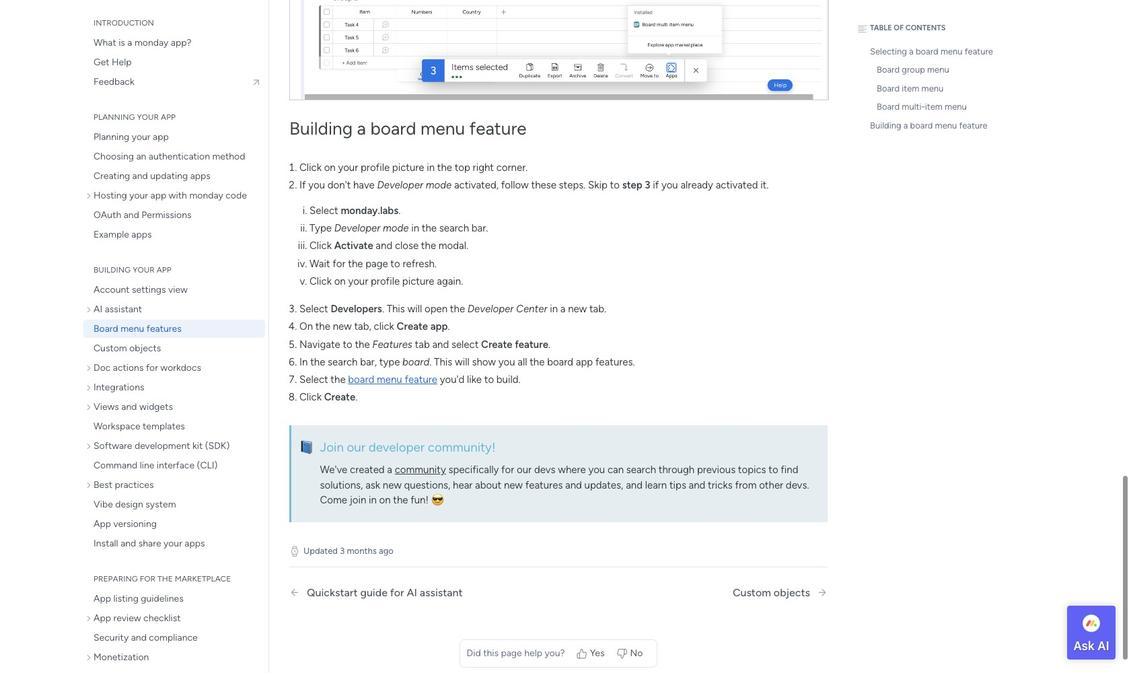 Task type: describe. For each thing, give the bounding box(es) containing it.
fun!
[[411, 494, 429, 506]]

tips
[[670, 479, 687, 491]]

what is a monday app?
[[94, 37, 192, 48]]

tricks
[[708, 479, 733, 491]]

settings
[[132, 284, 166, 296]]

can
[[608, 464, 624, 476]]

thumbs down1 image
[[617, 648, 628, 659]]

get help
[[94, 57, 132, 68]]

views and widgets link
[[83, 398, 265, 416]]

an
[[136, 151, 146, 162]]

. inside the select monday.labs . type developer mode in the search bar. click activate and close the modal. wait for the page to refresh. click on your profile picture again.
[[399, 205, 401, 217]]

mode for in
[[383, 222, 409, 234]]

wait
[[310, 258, 330, 270]]

our for developer
[[347, 440, 366, 455]]

authentication
[[149, 151, 210, 162]]

and down "app review checklist" at the left bottom of the page
[[131, 632, 147, 644]]

menu inside select developers . this will open the developer center in a new tab. on the new tab, click create app . navigate to the features tab and select create feature . in the search bar, type board . this will show you all the board app features. select the board menu feature you'd like to build. click create .
[[377, 374, 402, 386]]

for inside specifically for our devs where you can search through previous topics to find solutions, ask new questions, hear about new features and updates, and learn tips and tricks from other devs. come join in on the fun! 😎
[[502, 464, 515, 476]]

assistant inside quickstart guide for ai assistant link
[[420, 586, 463, 599]]

ask
[[1074, 639, 1095, 653]]

code
[[226, 190, 247, 201]]

(cli)
[[197, 460, 218, 471]]

view
[[168, 284, 188, 296]]

center
[[516, 303, 548, 315]]

oauth
[[94, 209, 121, 221]]

board menu features
[[94, 323, 182, 335]]

feature left you'd
[[405, 374, 438, 386]]

a inside select developers . this will open the developer center in a new tab. on the new tab, click create app . navigate to the features tab and select create feature . in the search bar, type board . this will show you all the board app features. select the board menu feature you'd like to build. click create .
[[561, 303, 566, 315]]

and right "tips"
[[689, 479, 706, 491]]

topics
[[738, 464, 766, 476]]

and inside select developers . this will open the developer center in a new tab. on the new tab, click create app . navigate to the features tab and select create feature . in the search bar, type board . this will show you all the board app features. select the board menu feature you'd like to build. click create .
[[432, 338, 449, 351]]

arrow left2 image
[[289, 587, 300, 598]]

ask
[[366, 479, 380, 491]]

right
[[473, 162, 494, 174]]

modal.
[[439, 240, 469, 252]]

your up the account settings view
[[133, 265, 155, 275]]

creating
[[94, 170, 130, 182]]

developer
[[369, 440, 425, 455]]

account
[[94, 284, 130, 296]]

ai inside ask ai button
[[1098, 639, 1110, 653]]

app versioning
[[94, 518, 157, 530]]

click inside select developers . this will open the developer center in a new tab. on the new tab, click create app . navigate to the features tab and select create feature . in the search bar, type board . this will show you all the board app features. select the board menu feature you'd like to build. click create .
[[300, 391, 322, 404]]

new left "tab."
[[568, 303, 587, 315]]

the inside specifically for our devs where you can search through previous topics to find solutions, ask new questions, hear about new features and updates, and learn tips and tricks from other devs. come join in on the fun! 😎
[[393, 494, 408, 506]]

0 horizontal spatial 3
[[340, 546, 345, 556]]

community link
[[395, 464, 446, 476]]

menu down board item menu link
[[945, 102, 967, 112]]

app left 'with'
[[150, 190, 166, 201]]

guidelines
[[141, 593, 184, 604]]

app review checklist link
[[83, 609, 265, 627]]

choosing an authentication method link
[[83, 147, 265, 166]]

top
[[455, 162, 470, 174]]

0 vertical spatial this
[[387, 303, 405, 315]]

app down open on the left top of page
[[431, 321, 448, 333]]

board group menu
[[877, 65, 950, 75]]

your inside the select monday.labs . type developer mode in the search bar. click activate and close the modal. wait for the page to refresh. click on your profile picture again.
[[348, 275, 368, 287]]

developer for type
[[334, 222, 381, 234]]

hosting your app with monday code
[[94, 190, 247, 201]]

2 vertical spatial select
[[300, 374, 328, 386]]

show subpages for views and widgets image
[[87, 402, 94, 412]]

menu down board multi-item menu link
[[935, 120, 957, 130]]

0 vertical spatial on
[[324, 162, 336, 174]]

1 horizontal spatial item
[[925, 102, 943, 112]]

preparing for the marketplace
[[94, 574, 231, 584]]

updating
[[150, 170, 188, 182]]

to right skip
[[610, 179, 620, 191]]

show
[[472, 356, 496, 368]]

ask ai button
[[1068, 606, 1116, 660]]

📘
[[299, 440, 314, 455]]

click up if
[[300, 162, 322, 174]]

workspace
[[94, 421, 140, 432]]

show subpages for ai assistant image
[[87, 305, 94, 314]]

and down the app versioning
[[121, 538, 136, 549]]

click
[[374, 321, 394, 333]]

your up oauth and permissions
[[129, 190, 148, 201]]

feature up the corner.
[[470, 118, 527, 140]]

vibe design system link
[[83, 495, 265, 514]]

board up click on your profile picture in the top right corner.
[[370, 118, 416, 140]]

hosting your app with monday code link
[[83, 186, 265, 205]]

feedback link
[[83, 73, 265, 91]]

custom objects for topmost custom objects 'link'
[[94, 343, 161, 354]]

example apps
[[94, 229, 152, 240]]

if you don't have developer mode activated, follow these steps. skip to step 3 if you already activated it.
[[300, 179, 769, 191]]

tab.
[[590, 303, 607, 315]]

we've
[[320, 464, 348, 476]]

updated 3 months ago
[[304, 546, 394, 556]]

security
[[94, 632, 129, 644]]

software development kit (sdk)
[[94, 440, 230, 452]]

select for select developers . this will open the developer center in a new tab. on the new tab, click create app . navigate to the features tab and select create feature . in the search bar, type board . this will show you all the board app features. select the board menu feature you'd like to build. click create .
[[300, 303, 328, 315]]

0 vertical spatial item
[[902, 83, 920, 93]]

software
[[94, 440, 132, 452]]

objects for topmost custom objects 'link'
[[129, 343, 161, 354]]

new down we've created a community
[[383, 479, 402, 491]]

you inside select developers . this will open the developer center in a new tab. on the new tab, click create app . navigate to the features tab and select create feature . in the search bar, type board . this will show you all the board app features. select the board menu feature you'd like to build. click create .
[[499, 356, 515, 368]]

devs.
[[786, 479, 809, 491]]

2 planning from the top
[[94, 131, 129, 143]]

these
[[531, 179, 557, 191]]

picture inside the select monday.labs . type developer mode in the search bar. click activate and close the modal. wait for the page to refresh. click on your profile picture again.
[[402, 275, 435, 287]]

views and widgets
[[94, 401, 173, 413]]

0 horizontal spatial building
[[94, 265, 131, 275]]

selecting a board menu feature link
[[855, 42, 1003, 61]]

feature inside building a board menu feature link
[[960, 120, 988, 130]]

multi-
[[902, 102, 925, 112]]

integrations link
[[83, 378, 265, 396]]

from
[[735, 479, 757, 491]]

app left features.
[[576, 356, 593, 368]]

0 vertical spatial monday
[[135, 37, 169, 48]]

versioning
[[113, 518, 157, 530]]

ai inside quickstart guide for ai assistant link
[[407, 586, 417, 599]]

0 vertical spatial 3
[[645, 179, 651, 191]]

board for board item menu
[[877, 83, 900, 93]]

board down 'tab'
[[403, 356, 430, 368]]

type
[[310, 222, 332, 234]]

app for app versioning
[[94, 518, 111, 530]]

workspace templates
[[94, 421, 185, 432]]

ai assistant
[[94, 304, 142, 315]]

views
[[94, 401, 119, 413]]

new right about
[[504, 479, 523, 491]]

objects for custom objects 'link' inside the the pagination controls "element"
[[774, 586, 810, 599]]

menu up top
[[421, 118, 465, 140]]

feature up all
[[515, 338, 549, 351]]

learn
[[645, 479, 667, 491]]

app up account settings view link
[[157, 265, 171, 275]]

command line interface (cli)
[[94, 460, 218, 471]]

click down the wait
[[310, 275, 332, 287]]

board group menu link
[[862, 61, 1003, 79]]

vibe
[[94, 499, 113, 510]]

community!
[[428, 440, 496, 455]]

0 vertical spatial profile
[[361, 162, 390, 174]]

0 vertical spatial custom objects link
[[83, 339, 265, 357]]

developers
[[331, 303, 382, 315]]

join
[[320, 440, 344, 455]]

build.
[[497, 374, 521, 386]]

type
[[379, 356, 400, 368]]

show subpages for integrations image
[[87, 383, 94, 392]]

months
[[347, 546, 377, 556]]

community
[[395, 464, 446, 476]]

features
[[372, 338, 413, 351]]

we've created a community
[[320, 464, 446, 476]]

ask ai
[[1074, 639, 1110, 653]]

to right navigate
[[343, 338, 353, 351]]

updates,
[[585, 479, 624, 491]]

our for devs
[[517, 464, 532, 476]]

ago
[[379, 546, 394, 556]]

if
[[300, 179, 306, 191]]

1 horizontal spatial building
[[289, 118, 353, 140]]

custom objects for custom objects 'link' inside the the pagination controls "element"
[[733, 586, 810, 599]]

doc actions for workdocs
[[94, 362, 201, 374]]

planning your app link
[[83, 128, 265, 146]]

and left learn in the bottom of the page
[[626, 479, 643, 491]]

in left top
[[427, 162, 435, 174]]

selecting
[[870, 46, 907, 56]]

review
[[113, 613, 141, 624]]

line
[[140, 460, 154, 471]]

on inside specifically for our devs where you can search through previous topics to find solutions, ask new questions, hear about new features and updates, and learn tips and tricks from other devs. come join in on the fun! 😎
[[379, 494, 391, 506]]

activate
[[334, 240, 373, 252]]

skip
[[588, 179, 608, 191]]

permissions
[[142, 209, 192, 221]]

no button
[[612, 643, 651, 664]]

1 vertical spatial monday
[[189, 190, 223, 201]]

your up don't
[[338, 162, 358, 174]]



Task type: locate. For each thing, give the bounding box(es) containing it.
😎
[[431, 494, 444, 506]]

kit
[[192, 440, 203, 452]]

0 horizontal spatial assistant
[[105, 304, 142, 315]]

for right actions
[[146, 362, 158, 374]]

ai
[[94, 304, 102, 315], [407, 586, 417, 599], [1098, 639, 1110, 653]]

1 horizontal spatial page
[[501, 648, 522, 659]]

objects left arrow right2 image
[[774, 586, 810, 599]]

in
[[300, 356, 308, 368]]

in right join
[[369, 494, 377, 506]]

1 planning your app from the top
[[94, 112, 176, 122]]

0 vertical spatial features
[[147, 323, 182, 335]]

ai right guide
[[407, 586, 417, 599]]

guide
[[360, 586, 388, 599]]

for right guide
[[390, 586, 404, 599]]

1 vertical spatial features
[[526, 479, 563, 491]]

don't
[[328, 179, 351, 191]]

and up workspace templates
[[121, 401, 137, 413]]

this
[[387, 303, 405, 315], [434, 356, 453, 368]]

menu down board group menu link
[[922, 83, 944, 93]]

1 vertical spatial custom objects
[[733, 586, 810, 599]]

bar,
[[360, 356, 377, 368]]

for up app listing guidelines
[[140, 574, 156, 584]]

for inside the pagination controls "element"
[[390, 586, 404, 599]]

design
[[115, 499, 143, 510]]

show subpages for app review checklist image
[[87, 614, 94, 623]]

on down ask
[[379, 494, 391, 506]]

board down bar,
[[348, 374, 374, 386]]

1 horizontal spatial custom objects
[[733, 586, 810, 599]]

select
[[310, 205, 338, 217], [300, 303, 328, 315], [300, 374, 328, 386]]

1 vertical spatial will
[[455, 356, 470, 368]]

page inside the select monday.labs . type developer mode in the search bar. click activate and close the modal. wait for the page to refresh. click on your profile picture again.
[[366, 258, 388, 270]]

get
[[94, 57, 109, 68]]

apps down authentication
[[190, 170, 211, 182]]

2 vertical spatial apps
[[185, 538, 205, 549]]

and down where
[[565, 479, 582, 491]]

and right 'tab'
[[432, 338, 449, 351]]

1 vertical spatial custom objects link
[[733, 586, 828, 599]]

profile up the developers
[[371, 275, 400, 287]]

to right like on the bottom
[[485, 374, 494, 386]]

objects
[[129, 343, 161, 354], [774, 586, 810, 599]]

building a board menu feature down board multi-item menu link
[[870, 120, 988, 130]]

close
[[395, 240, 419, 252]]

board down ai assistant
[[94, 323, 118, 335]]

1 vertical spatial our
[[517, 464, 532, 476]]

choosing an authentication method
[[94, 151, 245, 162]]

show subpages for doc actions for workdocs image
[[87, 363, 94, 373]]

0 horizontal spatial custom objects
[[94, 343, 161, 354]]

.
[[399, 205, 401, 217], [382, 303, 384, 315], [448, 321, 450, 333], [549, 338, 551, 351], [430, 356, 432, 368], [356, 391, 358, 404]]

new left 'tab,'
[[333, 321, 352, 333]]

questions,
[[404, 479, 451, 491]]

search up learn in the bottom of the page
[[627, 464, 656, 476]]

a up have
[[357, 118, 366, 140]]

board up board group menu link
[[916, 46, 939, 56]]

come
[[320, 494, 347, 506]]

apps down app versioning link
[[185, 538, 205, 549]]

1 horizontal spatial our
[[517, 464, 532, 476]]

1 vertical spatial ai
[[407, 586, 417, 599]]

a right created
[[387, 464, 392, 476]]

developer inside select developers . this will open the developer center in a new tab. on the new tab, click create app . navigate to the features tab and select create feature . in the search bar, type board . this will show you all the board app features. select the board menu feature you'd like to build. click create .
[[468, 303, 514, 315]]

and inside 'link'
[[132, 170, 148, 182]]

what is a monday app? link
[[83, 34, 265, 52]]

help
[[112, 57, 132, 68]]

menu down "type"
[[377, 374, 402, 386]]

objects inside the pagination controls "element"
[[774, 586, 810, 599]]

board for board group menu
[[877, 65, 900, 75]]

your down app versioning link
[[164, 538, 182, 549]]

0 horizontal spatial monday
[[135, 37, 169, 48]]

developer down click on your profile picture in the top right corner.
[[377, 179, 423, 191]]

0 horizontal spatial features
[[147, 323, 182, 335]]

1 planning from the top
[[94, 112, 135, 122]]

step
[[622, 179, 643, 191]]

activated,
[[454, 179, 499, 191]]

mode down click on your profile picture in the top right corner.
[[426, 179, 452, 191]]

search left bar,
[[328, 356, 358, 368]]

select inside the select monday.labs . type developer mode in the search bar. click activate and close the modal. wait for the page to refresh. click on your profile picture again.
[[310, 205, 338, 217]]

monday.labs
[[341, 205, 399, 217]]

create up show
[[481, 338, 513, 351]]

app up choosing an authentication method
[[153, 131, 169, 143]]

thumbs up 2 image
[[577, 648, 587, 659]]

app up show subpages for app review checklist icon
[[94, 593, 111, 604]]

0 vertical spatial mode
[[426, 179, 452, 191]]

(sdk)
[[205, 440, 230, 452]]

menu up board group menu link
[[941, 46, 963, 56]]

0 vertical spatial will
[[408, 303, 422, 315]]

on inside the select monday.labs . type developer mode in the search bar. click activate and close the modal. wait for the page to refresh. click on your profile picture again.
[[334, 275, 346, 287]]

1 vertical spatial select
[[300, 303, 328, 315]]

1 horizontal spatial ai
[[407, 586, 417, 599]]

practices
[[115, 479, 154, 491]]

refresh.
[[403, 258, 437, 270]]

1 app from the top
[[94, 518, 111, 530]]

on up the developers
[[334, 275, 346, 287]]

custom inside the pagination controls "element"
[[733, 586, 771, 599]]

0 vertical spatial objects
[[129, 343, 161, 354]]

search inside specifically for our devs where you can search through previous topics to find solutions, ask new questions, hear about new features and updates, and learn tips and tricks from other devs. come join in on the fun! 😎
[[627, 464, 656, 476]]

page
[[366, 258, 388, 270], [501, 648, 522, 659]]

our left devs
[[517, 464, 532, 476]]

0 horizontal spatial search
[[328, 356, 358, 368]]

1 vertical spatial mode
[[383, 222, 409, 234]]

click
[[300, 162, 322, 174], [310, 240, 332, 252], [310, 275, 332, 287], [300, 391, 322, 404]]

0 horizontal spatial mode
[[383, 222, 409, 234]]

show subpages for hosting your app with monday code image
[[87, 191, 94, 200]]

select down 'in'
[[300, 374, 328, 386]]

1 vertical spatial planning your app
[[94, 131, 169, 143]]

0 vertical spatial picture
[[392, 162, 424, 174]]

1 horizontal spatial building a board menu feature
[[870, 120, 988, 130]]

1 horizontal spatial objects
[[774, 586, 810, 599]]

search
[[439, 222, 469, 234], [328, 356, 358, 368], [627, 464, 656, 476]]

in inside the select monday.labs . type developer mode in the search bar. click activate and close the modal. wait for the page to refresh. click on your profile picture again.
[[411, 222, 419, 234]]

software development kit (sdk) link
[[83, 437, 265, 455]]

0 vertical spatial custom
[[94, 343, 127, 354]]

1 vertical spatial page
[[501, 648, 522, 659]]

1 vertical spatial 3
[[340, 546, 345, 556]]

monday right 'with'
[[189, 190, 223, 201]]

app up security
[[94, 613, 111, 624]]

0 vertical spatial app
[[94, 518, 111, 530]]

developer for have
[[377, 179, 423, 191]]

hear
[[453, 479, 473, 491]]

example apps link
[[83, 226, 265, 244]]

0 horizontal spatial custom
[[94, 343, 127, 354]]

1 horizontal spatial assistant
[[420, 586, 463, 599]]

2 app from the top
[[94, 593, 111, 604]]

choosing
[[94, 151, 134, 162]]

a down multi-
[[904, 120, 908, 130]]

0 horizontal spatial custom objects link
[[83, 339, 265, 357]]

like
[[467, 374, 482, 386]]

our inside specifically for our devs where you can search through previous topics to find solutions, ask new questions, hear about new features and updates, and learn tips and tricks from other devs. come join in on the fun! 😎
[[517, 464, 532, 476]]

arrow right2 image
[[817, 587, 828, 598]]

this up click
[[387, 303, 405, 315]]

vibe design system
[[94, 499, 176, 510]]

1 horizontal spatial will
[[455, 356, 470, 368]]

1 vertical spatial create
[[481, 338, 513, 351]]

a right is
[[127, 37, 132, 48]]

0 vertical spatial planning
[[94, 112, 135, 122]]

item down board group menu at the right top of page
[[902, 83, 920, 93]]

show subpages for best practices image
[[87, 480, 94, 490]]

mode
[[426, 179, 452, 191], [383, 222, 409, 234]]

developer
[[377, 179, 423, 191], [334, 222, 381, 234], [468, 303, 514, 315]]

features.
[[596, 356, 635, 368]]

select
[[452, 338, 479, 351]]

click down type
[[310, 240, 332, 252]]

board for board multi-item menu
[[877, 102, 900, 112]]

2 planning your app from the top
[[94, 131, 169, 143]]

custom for custom objects 'link' inside the the pagination controls "element"
[[733, 586, 771, 599]]

developer left center
[[468, 303, 514, 315]]

features down devs
[[526, 479, 563, 491]]

building a board menu feature up click on your profile picture in the top right corner.
[[289, 118, 527, 140]]

apps down oauth and permissions
[[132, 229, 152, 240]]

1 vertical spatial objects
[[774, 586, 810, 599]]

tab
[[415, 338, 430, 351]]

1 vertical spatial custom
[[733, 586, 771, 599]]

planning
[[94, 112, 135, 122], [94, 131, 129, 143]]

0 vertical spatial our
[[347, 440, 366, 455]]

monday left the app?
[[135, 37, 169, 48]]

feature down board multi-item menu link
[[960, 120, 988, 130]]

show subpages for monetization image
[[87, 653, 94, 662]]

3
[[645, 179, 651, 191], [340, 546, 345, 556]]

mode inside the select monday.labs . type developer mode in the search bar. click activate and close the modal. wait for the page to refresh. click on your profile picture again.
[[383, 222, 409, 234]]

will left open on the left top of page
[[408, 303, 422, 315]]

install and share your apps link
[[83, 534, 265, 553]]

0 horizontal spatial page
[[366, 258, 388, 270]]

mode up close
[[383, 222, 409, 234]]

profile
[[361, 162, 390, 174], [371, 275, 400, 287]]

app for app review checklist
[[94, 613, 111, 624]]

to inside specifically for our devs where you can search through previous topics to find solutions, ask new questions, hear about new features and updates, and learn tips and tricks from other devs. come join in on the fun! 😎
[[769, 464, 779, 476]]

0 horizontal spatial will
[[408, 303, 422, 315]]

0 vertical spatial apps
[[190, 170, 211, 182]]

page right this
[[501, 648, 522, 659]]

feature inside selecting a board menu feature link
[[965, 46, 994, 56]]

previous
[[697, 464, 736, 476]]

1 vertical spatial developer
[[334, 222, 381, 234]]

1 vertical spatial profile
[[371, 275, 400, 287]]

features down "ai assistant" link
[[147, 323, 182, 335]]

navigate
[[300, 338, 340, 351]]

objects up doc actions for workdocs
[[129, 343, 161, 354]]

page down activate
[[366, 258, 388, 270]]

board inside selecting a board menu feature link
[[916, 46, 939, 56]]

your up the developers
[[348, 275, 368, 287]]

a right center
[[561, 303, 566, 315]]

arrow up right image
[[251, 76, 262, 87]]

compliance
[[149, 632, 198, 644]]

feedback
[[94, 76, 134, 88]]

0 vertical spatial create
[[397, 321, 428, 333]]

click down 'in'
[[300, 391, 322, 404]]

1 vertical spatial search
[[328, 356, 358, 368]]

to inside the select monday.labs . type developer mode in the search bar. click activate and close the modal. wait for the page to refresh. click on your profile picture again.
[[391, 258, 400, 270]]

2 vertical spatial ai
[[1098, 639, 1110, 653]]

best practices
[[94, 479, 154, 491]]

1 horizontal spatial search
[[439, 222, 469, 234]]

0 horizontal spatial ai
[[94, 304, 102, 315]]

and up example apps
[[124, 209, 139, 221]]

to up 'other'
[[769, 464, 779, 476]]

picture
[[392, 162, 424, 174], [402, 275, 435, 287]]

0 horizontal spatial our
[[347, 440, 366, 455]]

board for board menu features
[[94, 323, 118, 335]]

0 horizontal spatial objects
[[129, 343, 161, 354]]

0 vertical spatial planning your app
[[94, 112, 176, 122]]

planning your app
[[94, 112, 176, 122], [94, 131, 169, 143]]

0 vertical spatial page
[[366, 258, 388, 270]]

1 horizontal spatial custom objects link
[[733, 586, 828, 599]]

0 horizontal spatial item
[[902, 83, 920, 93]]

custom objects inside the pagination controls "element"
[[733, 586, 810, 599]]

board right all
[[547, 356, 574, 368]]

show subpages for software development kit (sdk) image
[[87, 441, 94, 451]]

selecting a board menu feature
[[870, 46, 994, 56]]

ai down account
[[94, 304, 102, 315]]

mode for activated,
[[426, 179, 452, 191]]

item down board item menu link
[[925, 102, 943, 112]]

to down close
[[391, 258, 400, 270]]

picture left top
[[392, 162, 424, 174]]

have
[[353, 179, 375, 191]]

profile up have
[[361, 162, 390, 174]]

menu down 'selecting a board menu feature'
[[928, 65, 950, 75]]

watch image
[[289, 546, 300, 557]]

what
[[94, 37, 116, 48]]

2 horizontal spatial building
[[870, 120, 902, 130]]

1 vertical spatial planning
[[94, 131, 129, 143]]

1 horizontal spatial features
[[526, 479, 563, 491]]

security and compliance link
[[83, 629, 265, 647]]

select for select monday.labs . type developer mode in the search bar. click activate and close the modal. wait for the page to refresh. click on your profile picture again.
[[310, 205, 338, 217]]

search up modal.
[[439, 222, 469, 234]]

oauth and permissions
[[94, 209, 192, 221]]

0 horizontal spatial building a board menu feature
[[289, 118, 527, 140]]

0 horizontal spatial create
[[324, 391, 356, 404]]

in right center
[[550, 303, 558, 315]]

custom objects link inside the pagination controls "element"
[[733, 586, 828, 599]]

custom for topmost custom objects 'link'
[[94, 343, 127, 354]]

to
[[610, 179, 620, 191], [391, 258, 400, 270], [343, 338, 353, 351], [485, 374, 494, 386], [769, 464, 779, 476]]

1 vertical spatial assistant
[[420, 586, 463, 599]]

your up an
[[132, 131, 150, 143]]

quickstart guide for ai assistant
[[307, 586, 463, 599]]

is
[[119, 37, 125, 48]]

📘 join our developer community!
[[299, 440, 496, 455]]

2 vertical spatial developer
[[468, 303, 514, 315]]

2 horizontal spatial create
[[481, 338, 513, 351]]

create up join
[[324, 391, 356, 404]]

3 left if
[[645, 179, 651, 191]]

a
[[127, 37, 132, 48], [909, 46, 914, 56], [357, 118, 366, 140], [904, 120, 908, 130], [561, 303, 566, 315], [387, 464, 392, 476]]

0 horizontal spatial this
[[387, 303, 405, 315]]

profile inside the select monday.labs . type developer mode in the search bar. click activate and close the modal. wait for the page to refresh. click on your profile picture again.
[[371, 275, 400, 287]]

account settings view
[[94, 284, 188, 296]]

2 vertical spatial search
[[627, 464, 656, 476]]

building up don't
[[289, 118, 353, 140]]

activated
[[716, 179, 758, 191]]

2 horizontal spatial ai
[[1098, 639, 1110, 653]]

integrations
[[94, 382, 144, 393]]

0 vertical spatial search
[[439, 222, 469, 234]]

1 vertical spatial app
[[94, 593, 111, 604]]

1 horizontal spatial create
[[397, 321, 428, 333]]

features inside specifically for our devs where you can search through previous topics to find solutions, ask new questions, hear about new features and updates, and learn tips and tricks from other devs. come join in on the fun! 😎
[[526, 479, 563, 491]]

1 horizontal spatial 3
[[645, 179, 651, 191]]

1 vertical spatial apps
[[132, 229, 152, 240]]

2 vertical spatial create
[[324, 391, 356, 404]]

1 horizontal spatial mode
[[426, 179, 452, 191]]

app inside 'link'
[[94, 613, 111, 624]]

building up account
[[94, 265, 131, 275]]

get help link
[[83, 53, 265, 71]]

1 horizontal spatial this
[[434, 356, 453, 368]]

best practices link
[[83, 476, 265, 494]]

your up planning your app link
[[137, 112, 159, 122]]

developer inside the select monday.labs . type developer mode in the search bar. click activate and close the modal. wait for the page to refresh. click on your profile picture again.
[[334, 222, 381, 234]]

1 vertical spatial item
[[925, 102, 943, 112]]

in up close
[[411, 222, 419, 234]]

yes button
[[572, 643, 612, 664]]

search inside select developers . this will open the developer center in a new tab. on the new tab, click create app . navigate to the features tab and select create feature . in the search bar, type board . this will show you all the board app features. select the board menu feature you'd like to build. click create .
[[328, 356, 358, 368]]

search inside the select monday.labs . type developer mode in the search bar. click activate and close the modal. wait for the page to refresh. click on your profile picture again.
[[439, 222, 469, 234]]

1 vertical spatial on
[[334, 275, 346, 287]]

apps inside 'link'
[[190, 170, 211, 182]]

2 vertical spatial on
[[379, 494, 391, 506]]

a up board group menu at the right top of page
[[909, 46, 914, 56]]

actions
[[113, 362, 144, 374]]

app listing guidelines link
[[83, 590, 265, 608]]

you inside specifically for our devs where you can search through previous topics to find solutions, ask new questions, hear about new features and updates, and learn tips and tricks from other devs. come join in on the fun! 😎
[[589, 464, 605, 476]]

app up planning your app link
[[161, 112, 176, 122]]

project logo image
[[1081, 613, 1103, 634]]

corner.
[[497, 162, 528, 174]]

in inside specifically for our devs where you can search through previous topics to find solutions, ask new questions, hear about new features and updates, and learn tips and tricks from other devs. come join in on the fun! 😎
[[369, 494, 377, 506]]

board down selecting
[[877, 65, 900, 75]]

board
[[916, 46, 939, 56], [370, 118, 416, 140], [911, 120, 933, 130], [403, 356, 430, 368], [547, 356, 574, 368], [348, 374, 374, 386]]

monetization link
[[83, 648, 265, 666]]

3 app from the top
[[94, 613, 111, 624]]

0 vertical spatial assistant
[[105, 304, 142, 315]]

custom objects
[[94, 343, 161, 354], [733, 586, 810, 599]]

menu down ai assistant
[[121, 323, 144, 335]]

solutions,
[[320, 479, 363, 491]]

0 vertical spatial select
[[310, 205, 338, 217]]

1 vertical spatial this
[[434, 356, 453, 368]]

1 horizontal spatial monday
[[189, 190, 223, 201]]

ai inside "ai assistant" link
[[94, 304, 102, 315]]

2 horizontal spatial search
[[627, 464, 656, 476]]

command line interface (cli) link
[[83, 456, 265, 475]]

assistant inside "ai assistant" link
[[105, 304, 142, 315]]

pagination controls element
[[289, 573, 828, 612]]

widgets
[[139, 401, 173, 413]]

and inside the select monday.labs . type developer mode in the search bar. click activate and close the modal. wait for the page to refresh. click on your profile picture again.
[[376, 240, 393, 252]]

monday
[[135, 37, 169, 48], [189, 190, 223, 201]]

board inside building a board menu feature link
[[911, 120, 933, 130]]

ai right ask
[[1098, 639, 1110, 653]]

app for app listing guidelines
[[94, 593, 111, 604]]

0 vertical spatial custom objects
[[94, 343, 161, 354]]

for inside the select monday.labs . type developer mode in the search bar. click activate and close the modal. wait for the page to refresh. click on your profile picture again.
[[333, 258, 346, 270]]

board down board group menu at the right top of page
[[877, 83, 900, 93]]

if
[[653, 179, 659, 191]]

2 vertical spatial app
[[94, 613, 111, 624]]

0 vertical spatial ai
[[94, 304, 102, 315]]

for right the wait
[[333, 258, 346, 270]]

bar.
[[472, 222, 488, 234]]

0 vertical spatial developer
[[377, 179, 423, 191]]

assistant
[[105, 304, 142, 315], [420, 586, 463, 599]]

in inside select developers . this will open the developer center in a new tab. on the new tab, click create app . navigate to the features tab and select create feature . in the search bar, type board . this will show you all the board app features. select the board menu feature you'd like to build. click create .
[[550, 303, 558, 315]]

1 vertical spatial picture
[[402, 275, 435, 287]]

this
[[483, 648, 499, 659]]



Task type: vqa. For each thing, say whether or not it's contained in the screenshot.


